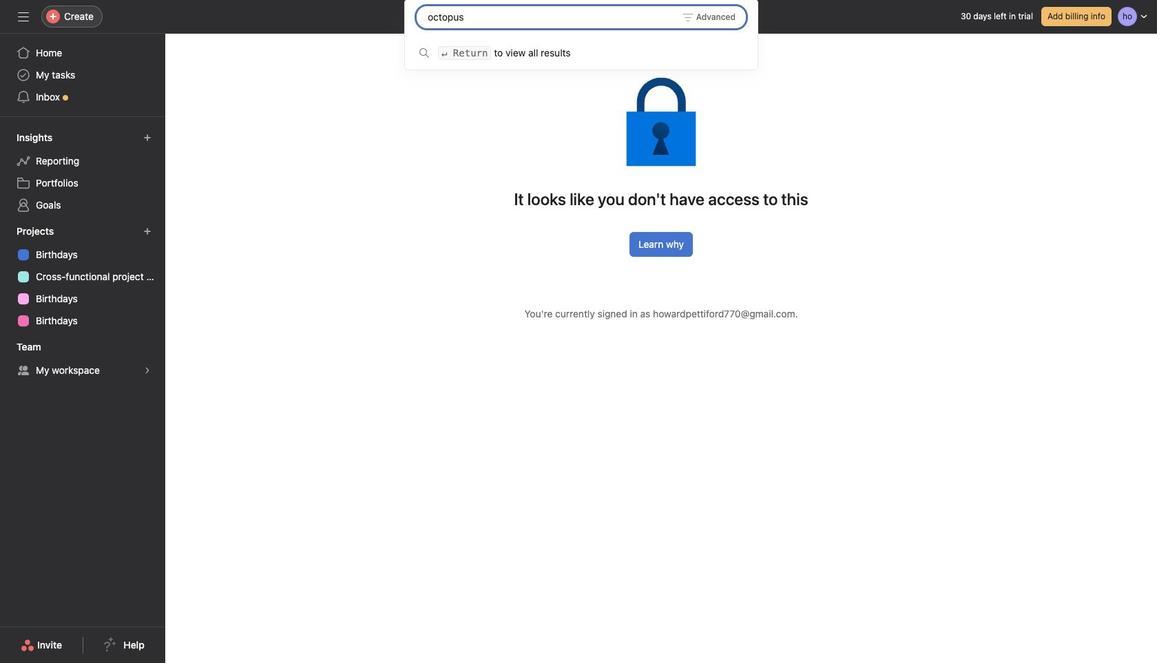 Task type: vqa. For each thing, say whether or not it's contained in the screenshot.
"list box"
yes



Task type: describe. For each thing, give the bounding box(es) containing it.
new insights image
[[143, 134, 152, 142]]

projects element
[[0, 219, 165, 335]]

global element
[[0, 34, 165, 116]]

teams element
[[0, 335, 165, 385]]



Task type: locate. For each thing, give the bounding box(es) containing it.
see details, my workspace image
[[143, 367, 152, 375]]

Search field
[[428, 6, 735, 28]]

new project or portfolio image
[[143, 227, 152, 236]]

list box
[[416, 6, 747, 28]]

insights element
[[0, 125, 165, 219]]

hide sidebar image
[[18, 11, 29, 22]]



